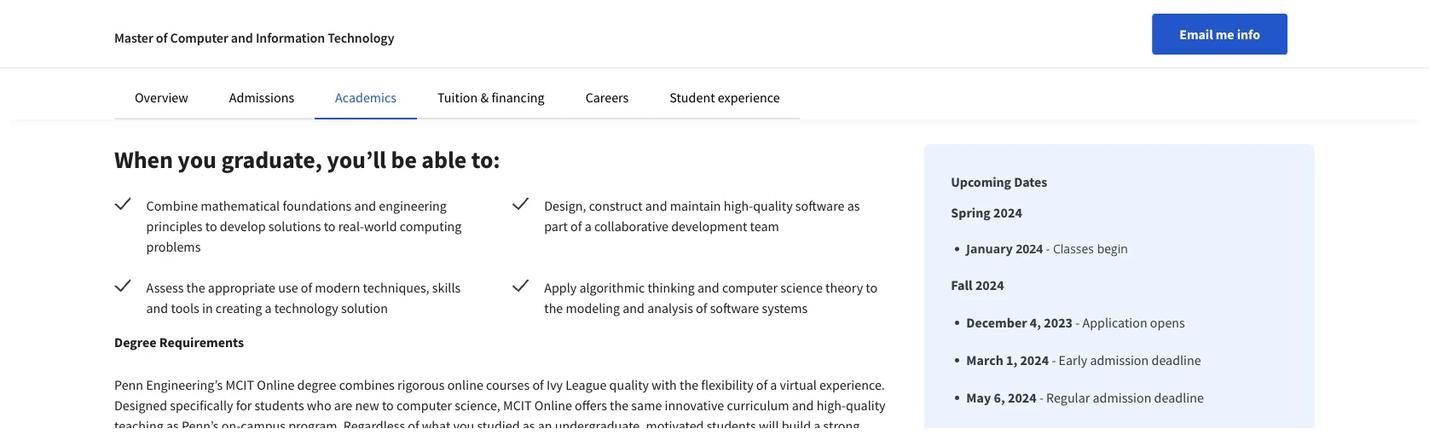Task type: vqa. For each thing, say whether or not it's contained in the screenshot.
second Go from the bottom of the page
no



Task type: describe. For each thing, give the bounding box(es) containing it.
degree
[[297, 377, 337, 394]]

world
[[364, 218, 397, 235]]

0 horizontal spatial as
[[166, 418, 179, 429]]

teaching
[[114, 418, 164, 429]]

overview
[[135, 89, 188, 106]]

motivated
[[646, 418, 704, 429]]

campus
[[241, 418, 286, 429]]

january
[[967, 241, 1013, 257]]

with
[[652, 377, 677, 394]]

part
[[545, 218, 568, 235]]

assess the appropriate use of modern techniques, skills and tools in creating a technology solution
[[146, 279, 461, 317]]

information
[[256, 29, 325, 46]]

overview link
[[135, 89, 188, 106]]

admission for early
[[1091, 352, 1150, 369]]

regardless
[[344, 418, 405, 429]]

online
[[448, 377, 484, 394]]

engineering's
[[146, 377, 223, 394]]

an
[[538, 418, 553, 429]]

dates
[[1015, 174, 1048, 191]]

penn engineering's mcit online degree combines rigorous online courses of ivy league quality with the flexibility of a virtual experience. designed specifically for students who are new to computer science, mcit online offers the same innovative curriculum and high-quality teaching as penn's on-campus program. regardless of what you studied as an undergraduate, motivated students will build a stro
[[114, 377, 886, 429]]

and right the "computer" on the top left of the page
[[231, 29, 253, 46]]

info
[[1238, 26, 1261, 43]]

program.
[[288, 418, 341, 429]]

december
[[967, 314, 1028, 331]]

and inside the penn engineering's mcit online degree combines rigorous online courses of ivy league quality with the flexibility of a virtual experience. designed specifically for students who are new to computer science, mcit online offers the same innovative curriculum and high-quality teaching as penn's on-campus program. regardless of what you studied as an undergraduate, motivated students will build a stro
[[792, 397, 814, 414]]

0 horizontal spatial quality
[[610, 377, 649, 394]]

and inside assess the appropriate use of modern techniques, skills and tools in creating a technology solution
[[146, 300, 168, 317]]

2024 for spring
[[994, 204, 1023, 221]]

computer
[[170, 29, 228, 46]]

0 horizontal spatial mcit
[[226, 377, 254, 394]]

fall 2024
[[952, 277, 1005, 294]]

specifically
[[170, 397, 233, 414]]

0 horizontal spatial students
[[255, 397, 304, 414]]

march
[[967, 352, 1004, 369]]

tuition & financing
[[438, 89, 545, 106]]

are
[[334, 397, 353, 414]]

modern
[[315, 279, 360, 296]]

virtual
[[780, 377, 817, 394]]

be
[[391, 145, 417, 175]]

spring 2024
[[952, 204, 1023, 221]]

to left real-
[[324, 218, 336, 235]]

list containing december 4, 2023
[[958, 313, 1205, 429]]

technology
[[274, 300, 339, 317]]

a right "build"
[[814, 418, 821, 429]]

email me info button
[[1153, 14, 1288, 55]]

1,
[[1007, 352, 1018, 369]]

of inside the apply algorithmic thinking and computer science theory to the modeling and analysis of software systems
[[696, 300, 708, 317]]

a inside design, construct and maintain high-quality software as part of a collaborative development team
[[585, 218, 592, 235]]

experience.
[[820, 377, 886, 394]]

on-
[[222, 418, 241, 429]]

league
[[566, 377, 607, 394]]

will
[[759, 418, 779, 429]]

able
[[422, 145, 467, 175]]

offers
[[575, 397, 607, 414]]

solution
[[341, 300, 388, 317]]

quality inside design, construct and maintain high-quality software as part of a collaborative development team
[[753, 198, 793, 215]]

student
[[670, 89, 715, 106]]

1 vertical spatial students
[[707, 418, 757, 429]]

and inside design, construct and maintain high-quality software as part of a collaborative development team
[[646, 198, 668, 215]]

and right thinking
[[698, 279, 720, 296]]

2024 right 6,
[[1008, 389, 1037, 407]]

1 horizontal spatial mcit
[[503, 397, 532, 414]]

1 horizontal spatial as
[[523, 418, 535, 429]]

designed
[[114, 397, 167, 414]]

admissions link
[[229, 89, 294, 106]]

6,
[[994, 389, 1006, 407]]

same
[[632, 397, 662, 414]]

deadline for - early admission deadline
[[1152, 352, 1202, 369]]

admission for regular
[[1093, 389, 1152, 407]]

opens
[[1151, 314, 1186, 331]]

academics
[[335, 89, 397, 106]]

who
[[307, 397, 332, 414]]

- for early
[[1052, 352, 1057, 369]]

a left virtual at right
[[771, 377, 778, 394]]

list item containing january 2024
[[967, 240, 1205, 258]]

courses
[[486, 377, 530, 394]]

flexibility
[[702, 377, 754, 394]]

collaborative
[[595, 218, 669, 235]]

december 4, 2023 - application opens
[[967, 314, 1186, 331]]

software inside the apply algorithmic thinking and computer science theory to the modeling and analysis of software systems
[[710, 300, 760, 317]]

computer inside the penn engineering's mcit online degree combines rigorous online courses of ivy league quality with the flexibility of a virtual experience. designed specifically for students who are new to computer science, mcit online offers the same innovative curriculum and high-quality teaching as penn's on-campus program. regardless of what you studied as an undergraduate, motivated students will build a stro
[[397, 397, 452, 414]]

assess
[[146, 279, 184, 296]]

penn
[[114, 377, 143, 394]]

email
[[1180, 26, 1214, 43]]

combine
[[146, 198, 198, 215]]

early
[[1059, 352, 1088, 369]]



Task type: locate. For each thing, give the bounding box(es) containing it.
0 vertical spatial mcit
[[226, 377, 254, 394]]

quality down experience.
[[846, 397, 886, 414]]

2023
[[1045, 314, 1073, 331]]

0 horizontal spatial online
[[257, 377, 295, 394]]

rigorous
[[398, 377, 445, 394]]

you
[[178, 145, 217, 175], [453, 418, 475, 429]]

students down curriculum
[[707, 418, 757, 429]]

you up combine
[[178, 145, 217, 175]]

the up tools
[[186, 279, 205, 296]]

of right use
[[301, 279, 312, 296]]

design,
[[545, 198, 587, 215]]

me
[[1216, 26, 1235, 43]]

skills
[[432, 279, 461, 296]]

&
[[481, 89, 489, 106]]

problems
[[146, 238, 201, 256]]

1 vertical spatial online
[[535, 397, 572, 414]]

computer
[[723, 279, 778, 296], [397, 397, 452, 414]]

0 vertical spatial online
[[257, 377, 295, 394]]

the inside the apply algorithmic thinking and computer science theory to the modeling and analysis of software systems
[[545, 300, 563, 317]]

0 vertical spatial deadline
[[1152, 352, 1202, 369]]

the up innovative
[[680, 377, 699, 394]]

systems
[[762, 300, 808, 317]]

a right "creating" at the bottom left
[[265, 300, 272, 317]]

and up "build"
[[792, 397, 814, 414]]

2 horizontal spatial as
[[848, 198, 860, 215]]

and down algorithmic
[[623, 300, 645, 317]]

email me info
[[1180, 26, 1261, 43]]

admission down application
[[1091, 352, 1150, 369]]

list item
[[967, 240, 1205, 258]]

apply
[[545, 279, 577, 296]]

high- up "team"
[[724, 198, 753, 215]]

the down apply
[[545, 300, 563, 317]]

- left classes
[[1047, 241, 1051, 257]]

1 vertical spatial admission
[[1093, 389, 1152, 407]]

online up 'campus'
[[257, 377, 295, 394]]

team
[[750, 218, 780, 235]]

computing
[[400, 218, 462, 235]]

mcit down courses
[[503, 397, 532, 414]]

and up real-
[[354, 198, 376, 215]]

when
[[114, 145, 173, 175]]

application
[[1083, 314, 1148, 331]]

1 horizontal spatial software
[[796, 198, 845, 215]]

of inside assess the appropriate use of modern techniques, skills and tools in creating a technology solution
[[301, 279, 312, 296]]

2024
[[994, 204, 1023, 221], [1016, 241, 1044, 257], [976, 277, 1005, 294], [1021, 352, 1050, 369], [1008, 389, 1037, 407]]

0 horizontal spatial you
[[178, 145, 217, 175]]

mcit up for
[[226, 377, 254, 394]]

regular
[[1047, 389, 1091, 407]]

high-
[[724, 198, 753, 215], [817, 397, 846, 414]]

of inside design, construct and maintain high-quality software as part of a collaborative development team
[[571, 218, 582, 235]]

software inside design, construct and maintain high-quality software as part of a collaborative development team
[[796, 198, 845, 215]]

tuition
[[438, 89, 478, 106]]

master
[[114, 29, 153, 46]]

quality up "same"
[[610, 377, 649, 394]]

of left what
[[408, 418, 419, 429]]

2 horizontal spatial quality
[[846, 397, 886, 414]]

2024 right the fall in the right bottom of the page
[[976, 277, 1005, 294]]

to
[[205, 218, 217, 235], [324, 218, 336, 235], [866, 279, 878, 296], [382, 397, 394, 414]]

and down assess
[[146, 300, 168, 317]]

of up curriculum
[[757, 377, 768, 394]]

degree requirements
[[114, 334, 244, 351]]

software up science
[[796, 198, 845, 215]]

ivy
[[547, 377, 563, 394]]

classes
[[1054, 241, 1095, 257]]

you inside the penn engineering's mcit online degree combines rigorous online courses of ivy league quality with the flexibility of a virtual experience. designed specifically for students who are new to computer science, mcit online offers the same innovative curriculum and high-quality teaching as penn's on-campus program. regardless of what you studied as an undergraduate, motivated students will build a stro
[[453, 418, 475, 429]]

to right theory
[[866, 279, 878, 296]]

studied
[[477, 418, 520, 429]]

- for application
[[1076, 314, 1080, 331]]

real-
[[338, 218, 364, 235]]

combines
[[339, 377, 395, 394]]

may 6, 2024 - regular admission deadline
[[967, 389, 1205, 407]]

innovative
[[665, 397, 725, 414]]

of left ivy
[[533, 377, 544, 394]]

1 horizontal spatial students
[[707, 418, 757, 429]]

as up theory
[[848, 198, 860, 215]]

student experience
[[670, 89, 780, 106]]

0 vertical spatial students
[[255, 397, 304, 414]]

1 horizontal spatial high-
[[817, 397, 846, 414]]

principles
[[146, 218, 203, 235]]

computer down rigorous
[[397, 397, 452, 414]]

technology
[[328, 29, 395, 46]]

foundations
[[283, 198, 352, 215]]

- right 2023
[[1076, 314, 1080, 331]]

use
[[278, 279, 298, 296]]

master of computer and information technology
[[114, 29, 395, 46]]

of right "analysis"
[[696, 300, 708, 317]]

2024 for fall
[[976, 277, 1005, 294]]

a inside assess the appropriate use of modern techniques, skills and tools in creating a technology solution
[[265, 300, 272, 317]]

2024 for january
[[1016, 241, 1044, 257]]

and up collaborative
[[646, 198, 668, 215]]

high- inside design, construct and maintain high-quality software as part of a collaborative development team
[[724, 198, 753, 215]]

2 vertical spatial quality
[[846, 397, 886, 414]]

2024 right january
[[1016, 241, 1044, 257]]

0 horizontal spatial high-
[[724, 198, 753, 215]]

of right part
[[571, 218, 582, 235]]

0 vertical spatial admission
[[1091, 352, 1150, 369]]

the inside assess the appropriate use of modern techniques, skills and tools in creating a technology solution
[[186, 279, 205, 296]]

computer up systems at right
[[723, 279, 778, 296]]

tuition & financing link
[[438, 89, 545, 106]]

as inside design, construct and maintain high-quality software as part of a collaborative development team
[[848, 198, 860, 215]]

what
[[422, 418, 451, 429]]

to:
[[472, 145, 501, 175]]

student experience link
[[670, 89, 780, 106]]

analysis
[[648, 300, 694, 317]]

construct
[[589, 198, 643, 215]]

0 vertical spatial software
[[796, 198, 845, 215]]

0 horizontal spatial computer
[[397, 397, 452, 414]]

the up "undergraduate,"
[[610, 397, 629, 414]]

graduate,
[[221, 145, 322, 175]]

1 horizontal spatial quality
[[753, 198, 793, 215]]

combine mathematical foundations and engineering principles to develop solutions to real-world computing problems
[[146, 198, 462, 256]]

undergraduate,
[[555, 418, 644, 429]]

modeling
[[566, 300, 620, 317]]

students
[[255, 397, 304, 414], [707, 418, 757, 429]]

mathematical
[[201, 198, 280, 215]]

design, construct and maintain high-quality software as part of a collaborative development team
[[545, 198, 860, 235]]

students up 'campus'
[[255, 397, 304, 414]]

algorithmic
[[580, 279, 645, 296]]

to right 'new'
[[382, 397, 394, 414]]

1 vertical spatial deadline
[[1155, 389, 1205, 407]]

upcoming dates
[[952, 174, 1048, 191]]

development
[[672, 218, 748, 235]]

begin
[[1098, 241, 1129, 257]]

as
[[848, 198, 860, 215], [166, 418, 179, 429], [523, 418, 535, 429]]

creating
[[216, 300, 262, 317]]

0 horizontal spatial software
[[710, 300, 760, 317]]

maintain
[[670, 198, 721, 215]]

a
[[585, 218, 592, 235], [265, 300, 272, 317], [771, 377, 778, 394], [814, 418, 821, 429]]

may
[[967, 389, 992, 407]]

degree
[[114, 334, 157, 351]]

solutions
[[269, 218, 321, 235]]

to inside the apply algorithmic thinking and computer science theory to the modeling and analysis of software systems
[[866, 279, 878, 296]]

admission down march 1, 2024 - early admission deadline in the right bottom of the page
[[1093, 389, 1152, 407]]

to left develop
[[205, 218, 217, 235]]

engineering
[[379, 198, 447, 215]]

1 vertical spatial computer
[[397, 397, 452, 414]]

high- down experience.
[[817, 397, 846, 414]]

computer inside the apply algorithmic thinking and computer science theory to the modeling and analysis of software systems
[[723, 279, 778, 296]]

2024 inside list item
[[1016, 241, 1044, 257]]

quality up "team"
[[753, 198, 793, 215]]

when you graduate, you'll be able to:
[[114, 145, 501, 175]]

requirements
[[159, 334, 244, 351]]

- left regular
[[1040, 389, 1044, 407]]

online up the an
[[535, 397, 572, 414]]

of
[[156, 29, 168, 46], [571, 218, 582, 235], [301, 279, 312, 296], [696, 300, 708, 317], [533, 377, 544, 394], [757, 377, 768, 394], [408, 418, 419, 429]]

high- inside the penn engineering's mcit online degree combines rigorous online courses of ivy league quality with the flexibility of a virtual experience. designed specifically for students who are new to computer science, mcit online offers the same innovative curriculum and high-quality teaching as penn's on-campus program. regardless of what you studied as an undergraduate, motivated students will build a stro
[[817, 397, 846, 414]]

0 vertical spatial you
[[178, 145, 217, 175]]

- left early
[[1052, 352, 1057, 369]]

of right master
[[156, 29, 168, 46]]

2024 down upcoming dates
[[994, 204, 1023, 221]]

1 horizontal spatial online
[[535, 397, 572, 414]]

to inside the penn engineering's mcit online degree combines rigorous online courses of ivy league quality with the flexibility of a virtual experience. designed specifically for students who are new to computer science, mcit online offers the same innovative curriculum and high-quality teaching as penn's on-campus program. regardless of what you studied as an undergraduate, motivated students will build a stro
[[382, 397, 394, 414]]

0 vertical spatial high-
[[724, 198, 753, 215]]

mcit
[[226, 377, 254, 394], [503, 397, 532, 414]]

as left the an
[[523, 418, 535, 429]]

the
[[186, 279, 205, 296], [545, 300, 563, 317], [680, 377, 699, 394], [610, 397, 629, 414]]

2024 right '1,'
[[1021, 352, 1050, 369]]

admissions
[[229, 89, 294, 106]]

0 vertical spatial quality
[[753, 198, 793, 215]]

academics link
[[335, 89, 397, 106]]

software left systems at right
[[710, 300, 760, 317]]

science
[[781, 279, 823, 296]]

a down design,
[[585, 218, 592, 235]]

experience
[[718, 89, 780, 106]]

1 vertical spatial software
[[710, 300, 760, 317]]

1 vertical spatial high-
[[817, 397, 846, 414]]

1 vertical spatial you
[[453, 418, 475, 429]]

in
[[202, 300, 213, 317]]

1 horizontal spatial computer
[[723, 279, 778, 296]]

0 vertical spatial computer
[[723, 279, 778, 296]]

as left penn's at the left of the page
[[166, 418, 179, 429]]

1 vertical spatial mcit
[[503, 397, 532, 414]]

careers link
[[586, 89, 629, 106]]

appropriate
[[208, 279, 276, 296]]

- for regular
[[1040, 389, 1044, 407]]

deadline for - regular admission deadline
[[1155, 389, 1205, 407]]

you down science,
[[453, 418, 475, 429]]

1 horizontal spatial you
[[453, 418, 475, 429]]

and inside combine mathematical foundations and engineering principles to develop solutions to real-world computing problems
[[354, 198, 376, 215]]

1 vertical spatial quality
[[610, 377, 649, 394]]

list
[[958, 313, 1205, 429]]



